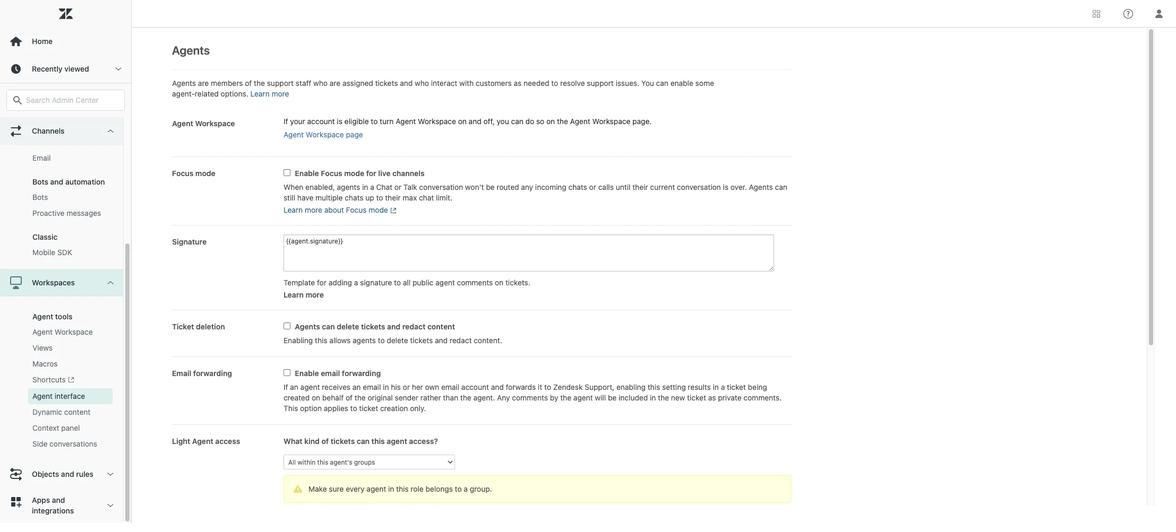 Task type: describe. For each thing, give the bounding box(es) containing it.
channels group
[[0, 20, 123, 269]]

talk for talk
[[32, 138, 46, 147]]

zendesk products image
[[1093, 10, 1101, 17]]

Search Admin Center field
[[26, 96, 118, 105]]

recently viewed button
[[0, 55, 131, 83]]

dynamic content
[[32, 408, 90, 417]]

bots and automation
[[32, 177, 105, 186]]

dynamic content element
[[32, 408, 90, 418]]

views
[[32, 344, 53, 353]]

tree item containing workspaces
[[0, 269, 123, 461]]

viewed
[[64, 64, 89, 73]]

mobile sdk element
[[32, 248, 72, 258]]

proactive
[[32, 209, 65, 218]]

agent workspace
[[32, 328, 93, 337]]

agent workspace element
[[32, 327, 93, 338]]

email
[[32, 154, 51, 163]]

views link
[[28, 341, 113, 356]]

agent for agent interface
[[32, 392, 53, 401]]

conversations
[[49, 440, 97, 449]]

help image
[[1124, 9, 1134, 18]]

proactive messages
[[32, 209, 101, 218]]

side
[[32, 440, 47, 449]]

bots for bots
[[32, 193, 48, 202]]

apps and integrations
[[32, 496, 74, 516]]

macros
[[32, 360, 58, 369]]

and for apps
[[52, 496, 65, 505]]

tools
[[55, 312, 73, 321]]

dynamic content link
[[28, 405, 113, 421]]

agent tools
[[32, 312, 73, 321]]

talk and email element
[[32, 122, 82, 131]]

context
[[32, 424, 59, 433]]

home button
[[0, 28, 131, 55]]

interface
[[55, 392, 85, 401]]

talk for talk and email
[[32, 122, 47, 131]]

agent for agent tools
[[32, 312, 53, 321]]

apps
[[32, 496, 50, 505]]

messages
[[67, 209, 101, 218]]

bots for bots and automation
[[32, 177, 48, 186]]

proactive messages link
[[28, 206, 113, 222]]

agent interface
[[32, 392, 85, 401]]

classic
[[32, 233, 58, 242]]

talk link
[[28, 134, 113, 150]]

and for objects
[[61, 470, 74, 479]]

shortcuts link
[[28, 372, 113, 389]]

automation
[[65, 177, 105, 186]]

macros link
[[28, 356, 113, 372]]

side conversations link
[[28, 437, 113, 453]]

tree item containing talk and email
[[0, 0, 123, 269]]

and for talk
[[48, 122, 62, 131]]



Task type: locate. For each thing, give the bounding box(es) containing it.
mobile
[[32, 248, 55, 257]]

recently
[[32, 64, 62, 73]]

classic element
[[32, 233, 58, 242]]

agent for agent workspace
[[32, 328, 53, 337]]

tree
[[0, 0, 131, 524]]

sdk
[[57, 248, 72, 257]]

agent interface element
[[32, 392, 85, 402]]

primary element
[[0, 0, 132, 524]]

email
[[64, 122, 82, 131]]

agent workspace link
[[28, 325, 113, 341]]

shortcuts element
[[32, 375, 74, 386]]

agent interface link
[[28, 389, 113, 405]]

2 vertical spatial agent
[[32, 392, 53, 401]]

side conversations
[[32, 440, 97, 449]]

workspaces button
[[0, 269, 123, 297]]

email link
[[28, 150, 113, 166]]

and for bots
[[50, 177, 63, 186]]

and up integrations on the bottom
[[52, 496, 65, 505]]

side conversations element
[[32, 440, 97, 450]]

None search field
[[1, 90, 130, 111]]

rules
[[76, 470, 93, 479]]

2 tree item from the top
[[0, 269, 123, 461]]

0 vertical spatial agent
[[32, 312, 53, 321]]

bots inside bots link
[[32, 193, 48, 202]]

1 vertical spatial agent
[[32, 328, 53, 337]]

context panel
[[32, 424, 80, 433]]

macros element
[[32, 359, 58, 370]]

2 agent from the top
[[32, 328, 53, 337]]

talk
[[32, 122, 47, 131], [32, 138, 46, 147]]

dynamic
[[32, 408, 62, 417]]

workspaces group
[[0, 297, 123, 461]]

integrations
[[32, 507, 74, 516]]

objects and rules
[[32, 470, 93, 479]]

1 bots from the top
[[32, 177, 48, 186]]

1 tree item from the top
[[0, 0, 123, 269]]

email element
[[32, 153, 51, 164]]

content
[[64, 408, 90, 417]]

context panel element
[[32, 424, 80, 434]]

channels
[[32, 126, 65, 135]]

and
[[48, 122, 62, 131], [50, 177, 63, 186], [61, 470, 74, 479], [52, 496, 65, 505]]

panel
[[61, 424, 80, 433]]

none search field inside primary element
[[1, 90, 130, 111]]

objects
[[32, 470, 59, 479]]

objects and rules button
[[0, 461, 123, 489]]

1 vertical spatial talk
[[32, 138, 46, 147]]

and up bots link
[[50, 177, 63, 186]]

agent inside agent interface element
[[32, 392, 53, 401]]

apps and integrations button
[[0, 489, 123, 524]]

bots link
[[28, 190, 113, 206]]

talk down channels
[[32, 138, 46, 147]]

bots and automation element
[[32, 177, 105, 186]]

1 vertical spatial bots
[[32, 193, 48, 202]]

mobile sdk
[[32, 248, 72, 257]]

0 vertical spatial bots
[[32, 177, 48, 186]]

agent
[[32, 312, 53, 321], [32, 328, 53, 337], [32, 392, 53, 401]]

talk element
[[32, 137, 46, 148]]

2 bots from the top
[[32, 193, 48, 202]]

context panel link
[[28, 421, 113, 437]]

mobile sdk link
[[28, 245, 113, 261]]

agent left tools on the left bottom of page
[[32, 312, 53, 321]]

and left rules
[[61, 470, 74, 479]]

channels button
[[0, 117, 123, 145]]

1 talk from the top
[[32, 122, 47, 131]]

talk and email
[[32, 122, 82, 131]]

bots
[[32, 177, 48, 186], [32, 193, 48, 202]]

proactive messages element
[[32, 208, 101, 219]]

agent tools element
[[32, 312, 73, 321]]

3 agent from the top
[[32, 392, 53, 401]]

and left email at the top left of page
[[48, 122, 62, 131]]

shortcuts
[[32, 376, 66, 385]]

bots up the proactive
[[32, 193, 48, 202]]

workspaces
[[32, 278, 75, 287]]

home
[[32, 37, 53, 46]]

talk up talk element
[[32, 122, 47, 131]]

bots element
[[32, 192, 48, 203]]

workspace
[[55, 328, 93, 337]]

agent up "views"
[[32, 328, 53, 337]]

recently viewed
[[32, 64, 89, 73]]

agent inside agent workspace element
[[32, 328, 53, 337]]

2 talk from the top
[[32, 138, 46, 147]]

tree item
[[0, 0, 123, 269], [0, 269, 123, 461]]

1 agent from the top
[[32, 312, 53, 321]]

bots up bots element
[[32, 177, 48, 186]]

tree containing talk and email
[[0, 0, 131, 524]]

0 vertical spatial talk
[[32, 122, 47, 131]]

agent up dynamic
[[32, 392, 53, 401]]

and inside the "apps and integrations"
[[52, 496, 65, 505]]

user menu image
[[1153, 7, 1167, 20]]

views element
[[32, 343, 53, 354]]



Task type: vqa. For each thing, say whether or not it's contained in the screenshot.
Announcing for Announcing a permissions update for macro suggestions for admins (Enterprise only)
no



